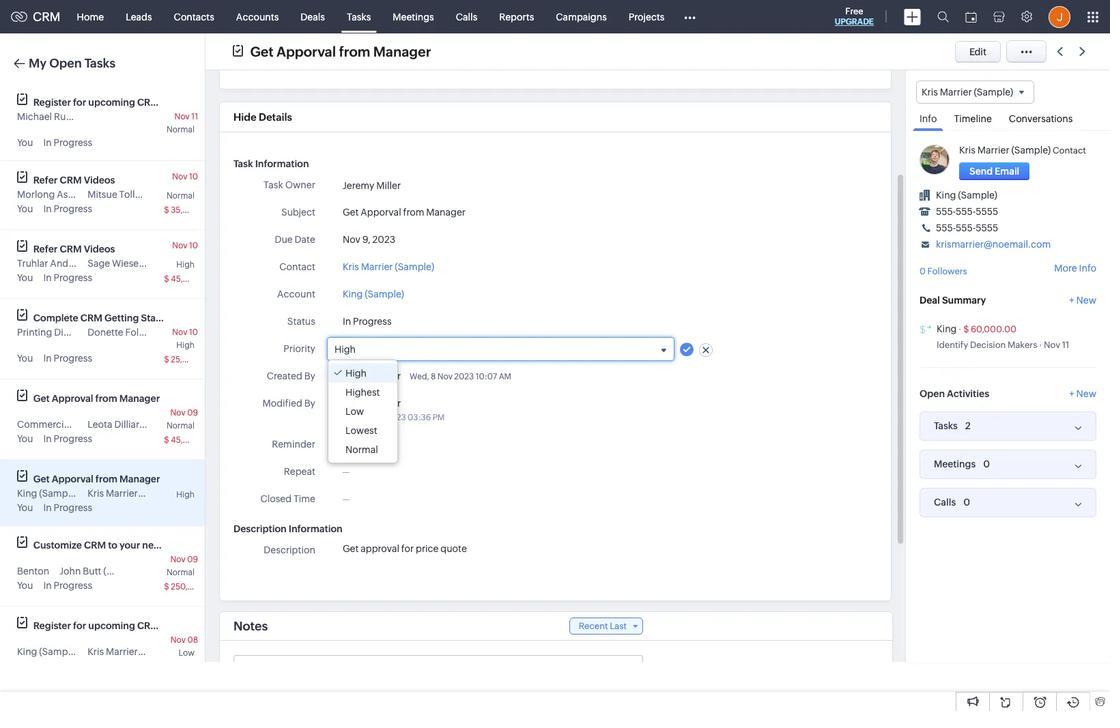 Task type: locate. For each thing, give the bounding box(es) containing it.
Other Modules field
[[676, 6, 705, 28]]

videos up mitsue
[[84, 175, 115, 186]]

manager inside get approval from manager nov 09
[[119, 394, 160, 404]]

by right the 'modified'
[[304, 398, 316, 409]]

apporval
[[277, 43, 336, 59], [361, 207, 402, 218], [52, 474, 93, 485]]

0 horizontal spatial 11
[[191, 112, 198, 122]]

tasks inside "link"
[[347, 11, 371, 22]]

$ left 25,000.00
[[164, 355, 169, 365]]

nov 10 down $ 35,000.00
[[172, 241, 198, 251]]

$
[[164, 206, 169, 215], [164, 275, 169, 284], [964, 324, 970, 335], [164, 355, 169, 365], [164, 436, 169, 445], [164, 583, 169, 592]]

king
[[937, 190, 957, 201], [343, 289, 363, 300], [937, 324, 957, 335], [17, 488, 37, 499], [17, 647, 37, 658]]

2 upcoming from the top
[[88, 621, 135, 632]]

21
[[360, 413, 368, 423]]

in down printing
[[43, 353, 52, 364]]

create menu image
[[905, 9, 922, 25]]

complete
[[33, 313, 78, 324]]

0 vertical spatial task
[[282, 54, 301, 65]]

10
[[189, 172, 198, 182], [189, 241, 198, 251], [189, 328, 198, 338]]

2 by from the top
[[304, 398, 316, 409]]

0 vertical spatial 09
[[187, 409, 198, 418]]

previous record image
[[1058, 47, 1064, 56]]

register for register for upcoming crm webinars nov 11
[[33, 97, 71, 108]]

normal for get approval from manager
[[167, 422, 195, 431]]

search element
[[930, 0, 958, 33]]

0 vertical spatial jeremy
[[343, 180, 375, 191]]

$ for leota dilliard (sample)
[[164, 436, 169, 445]]

videos up sage
[[84, 244, 115, 255]]

2 webinars from the top
[[161, 621, 204, 632]]

high for sage wieser (sample)
[[176, 260, 195, 270]]

0 vertical spatial nov 10
[[172, 172, 198, 182]]

1 horizontal spatial truhlar
[[70, 258, 101, 269]]

$ for mitsue tollner (sample)
[[164, 206, 169, 215]]

information
[[255, 159, 309, 169], [289, 524, 343, 535]]

0 vertical spatial 45,000.00
[[171, 275, 213, 284]]

task down "task information"
[[264, 180, 283, 191]]

truhlar right and
[[70, 258, 101, 269]]

in progress for kris marrier (sample)
[[43, 503, 92, 514]]

webinars inside register for upcoming crm webinars nov 08
[[161, 621, 204, 632]]

jeremy miller up "nov 9, 2023"
[[343, 180, 401, 191]]

marrier inside kris marrier (sample) field
[[941, 87, 973, 98]]

2 vertical spatial for
[[73, 621, 86, 632]]

videos for mitsue
[[84, 175, 115, 186]]

0 vertical spatial 0
[[920, 267, 926, 277]]

created
[[267, 371, 303, 382]]

register inside register for upcoming crm webinars nov 11
[[33, 97, 71, 108]]

0 vertical spatial low
[[346, 407, 364, 417]]

task owner down deals link
[[282, 54, 333, 65]]

$ down sage wieser (sample)
[[164, 275, 169, 284]]

1 horizontal spatial ·
[[1040, 340, 1043, 350]]

nov down steps
[[172, 328, 188, 338]]

upcoming for register for upcoming crm webinars nov 11
[[88, 97, 135, 108]]

nov inside the complete crm getting started steps nov 10
[[172, 328, 188, 338]]

in for sage wieser (sample)
[[43, 273, 52, 284]]

in down and
[[43, 273, 52, 284]]

$ 45,000.00 for leota dilliard (sample)
[[164, 436, 213, 445]]

new
[[1077, 295, 1097, 306], [1077, 388, 1097, 399]]

0 horizontal spatial apporval
[[52, 474, 93, 485]]

0 vertical spatial tasks
[[347, 11, 371, 22]]

0 vertical spatial contact
[[1054, 146, 1087, 156]]

1 $ 45,000.00 from the top
[[164, 275, 213, 284]]

4 you from the top
[[17, 353, 33, 364]]

250,000.00
[[171, 583, 217, 592]]

normal right dilliard
[[167, 422, 195, 431]]

2023 left "10:07" at the left
[[455, 372, 474, 382]]

webinars for register for upcoming crm webinars nov 08
[[161, 621, 204, 632]]

2 vertical spatial tasks
[[935, 421, 958, 432]]

1 register from the top
[[33, 97, 71, 108]]

refer crm videos up associates at the left of the page
[[33, 175, 115, 186]]

1 vertical spatial low
[[179, 649, 195, 659]]

conversations link
[[1003, 104, 1080, 131]]

0 vertical spatial info
[[920, 114, 938, 124]]

2 $ 45,000.00 from the top
[[164, 436, 213, 445]]

progress for mitsue tollner (sample)
[[54, 204, 92, 215]]

2 miller from the top
[[377, 371, 401, 382]]

decision
[[971, 340, 1007, 350]]

1 vertical spatial contact
[[280, 262, 316, 273]]

you for morlong associates
[[17, 204, 33, 215]]

1 vertical spatial $ 45,000.00
[[164, 436, 213, 445]]

normal for customize crm to your needs
[[167, 568, 195, 578]]

in for kris marrier (sample)
[[43, 503, 52, 514]]

$ inside king · $ 60,000.00 identify decision makers · nov 11
[[964, 324, 970, 335]]

refer crm videos for and
[[33, 244, 115, 255]]

0 horizontal spatial king (sample) link
[[343, 288, 404, 302]]

2 555-555-5555 from the top
[[937, 223, 999, 234]]

donette foller (sample)
[[88, 327, 192, 338]]

wieser
[[112, 258, 142, 269]]

owner down deals link
[[303, 54, 333, 65]]

3 10 from the top
[[189, 328, 198, 338]]

1 vertical spatial meetings
[[935, 459, 977, 470]]

task owner down "task information"
[[264, 180, 316, 191]]

register
[[33, 97, 71, 108], [33, 621, 71, 632]]

sage wieser (sample)
[[88, 258, 184, 269]]

and
[[50, 258, 68, 269]]

in progress for john butt (sample)
[[43, 581, 92, 592]]

miller up lowest
[[377, 398, 401, 409]]

in progress down commercial press
[[43, 434, 92, 445]]

commercial
[[17, 419, 71, 430]]

in for leota dilliard (sample)
[[43, 434, 52, 445]]

1 5555 from the top
[[976, 206, 999, 217]]

555-
[[937, 206, 957, 217], [957, 206, 976, 217], [937, 223, 957, 234], [957, 223, 976, 234]]

1 vertical spatial description
[[264, 545, 316, 556]]

by right created at the bottom
[[304, 371, 316, 382]]

(sample) inside 'link'
[[395, 262, 435, 273]]

for inside register for upcoming crm webinars nov 08
[[73, 621, 86, 632]]

1 horizontal spatial tasks
[[347, 11, 371, 22]]

2 45,000.00 from the top
[[171, 436, 213, 445]]

leads link
[[115, 0, 163, 33]]

task owner
[[282, 54, 333, 65], [264, 180, 316, 191]]

1 vertical spatial webinars
[[161, 621, 204, 632]]

$ 45,000.00
[[164, 275, 213, 284], [164, 436, 213, 445]]

in progress for mitsue tollner (sample)
[[43, 204, 92, 215]]

attys
[[103, 258, 126, 269]]

kris up info link
[[922, 87, 939, 98]]

information down time
[[289, 524, 343, 535]]

deal summary
[[920, 295, 987, 306]]

get apporval from manager down leota
[[33, 474, 160, 485]]

for left price
[[402, 544, 414, 555]]

next record image
[[1080, 47, 1089, 56]]

nov left hide
[[175, 112, 190, 122]]

nov left 08
[[171, 636, 186, 646]]

get up "nov 9, 2023"
[[343, 207, 359, 218]]

0 vertical spatial meetings
[[393, 11, 434, 22]]

1 horizontal spatial open
[[920, 388, 946, 399]]

kris marrier (sample) link
[[960, 145, 1052, 156], [343, 260, 435, 275]]

2 videos from the top
[[84, 244, 115, 255]]

(sample) inside michael ruta (sample) normal
[[76, 111, 116, 122]]

upcoming up michael ruta (sample) normal
[[88, 97, 135, 108]]

1 horizontal spatial apporval
[[277, 43, 336, 59]]

new inside + new link
[[1077, 295, 1097, 306]]

1 vertical spatial 10
[[189, 241, 198, 251]]

2 vertical spatial task
[[264, 180, 283, 191]]

7 you from the top
[[17, 581, 33, 592]]

nov up leota dilliard (sample)
[[171, 409, 186, 418]]

king · $ 60,000.00 identify decision makers · nov 11
[[937, 324, 1070, 350]]

1 vertical spatial apporval
[[361, 207, 402, 218]]

refer up morlong
[[33, 175, 58, 186]]

$ 250,000.00
[[164, 583, 217, 592]]

1 vertical spatial upcoming
[[88, 621, 135, 632]]

45,000.00 down leota dilliard (sample)
[[171, 436, 213, 445]]

task down hide
[[234, 159, 253, 169]]

5 you from the top
[[17, 434, 33, 445]]

0 vertical spatial refer
[[33, 175, 58, 186]]

miller up highest
[[377, 371, 401, 382]]

0 vertical spatial for
[[73, 97, 86, 108]]

1 vertical spatial +
[[1070, 388, 1075, 399]]

None button
[[960, 163, 1031, 180]]

2 you from the top
[[17, 204, 33, 215]]

normal down lowest
[[346, 445, 378, 456]]

09 down 25,000.00
[[187, 409, 198, 418]]

3 you from the top
[[17, 273, 33, 284]]

krismarrier@noemail.com link
[[937, 239, 1052, 250]]

0 horizontal spatial tasks
[[84, 56, 116, 70]]

kris marrier (sample) up timeline link
[[922, 87, 1014, 98]]

in up customize at left
[[43, 503, 52, 514]]

1 nov 10 from the top
[[172, 172, 198, 182]]

1 horizontal spatial contact
[[1054, 146, 1087, 156]]

jeremy miller tue, 21 nov 2023 03:36 pm
[[343, 398, 445, 423]]

by for modified by
[[304, 398, 316, 409]]

$ 45,000.00 up steps
[[164, 275, 213, 284]]

1 horizontal spatial low
[[346, 407, 364, 417]]

kris marrier (sample) link down "nov 9, 2023"
[[343, 260, 435, 275]]

jeremy miller
[[343, 180, 401, 191], [343, 371, 401, 382]]

2 horizontal spatial apporval
[[361, 207, 402, 218]]

low
[[346, 407, 364, 417], [179, 649, 195, 659]]

3 jeremy from the top
[[343, 398, 375, 409]]

0 for meetings
[[984, 459, 991, 470]]

michael ruta (sample) normal
[[17, 111, 195, 135]]

0 vertical spatial information
[[255, 159, 309, 169]]

1 horizontal spatial king (sample) link
[[937, 190, 998, 201]]

in progress down john
[[43, 581, 92, 592]]

king (sample)
[[937, 190, 998, 201], [343, 289, 404, 300], [17, 488, 79, 499], [17, 647, 79, 658]]

normal up $ 250,000.00
[[167, 568, 195, 578]]

truhlar left and
[[17, 258, 48, 269]]

1 new from the top
[[1077, 295, 1097, 306]]

marrier down "nov 9, 2023"
[[361, 262, 393, 273]]

1 + new from the top
[[1070, 295, 1097, 306]]

6 you from the top
[[17, 503, 33, 514]]

0 horizontal spatial ·
[[959, 324, 962, 335]]

0 vertical spatial jeremy miller
[[343, 180, 401, 191]]

normal for refer crm videos
[[167, 191, 195, 201]]

09 up the 250,000.00
[[187, 555, 198, 565]]

due date
[[275, 234, 316, 245]]

marrier up timeline link
[[941, 87, 973, 98]]

1 miller from the top
[[377, 180, 401, 191]]

leota dilliard (sample)
[[88, 419, 187, 430]]

2 truhlar from the left
[[70, 258, 101, 269]]

3 miller from the top
[[377, 398, 401, 409]]

1 vertical spatial miller
[[377, 371, 401, 382]]

1 horizontal spatial 11
[[1063, 340, 1070, 350]]

calendar image
[[966, 11, 978, 22]]

11 left hide
[[191, 112, 198, 122]]

in progress right status
[[343, 316, 392, 327]]

1 vertical spatial 11
[[1063, 340, 1070, 350]]

1 horizontal spatial calls
[[935, 497, 957, 508]]

2 vertical spatial miller
[[377, 398, 401, 409]]

tree containing high
[[329, 361, 397, 463]]

get apporval from manager up "nov 9, 2023"
[[343, 207, 466, 218]]

register up ruta
[[33, 97, 71, 108]]

0 horizontal spatial info
[[920, 114, 938, 124]]

progress
[[54, 137, 92, 148], [54, 204, 92, 215], [54, 273, 92, 284], [353, 316, 392, 327], [54, 353, 92, 364], [54, 434, 92, 445], [54, 503, 92, 514], [54, 581, 92, 592]]

get apporval from manager down the tasks "link"
[[250, 43, 432, 59]]

you for truhlar and truhlar attys
[[17, 273, 33, 284]]

1 refer from the top
[[33, 175, 58, 186]]

details
[[259, 111, 292, 123]]

description for description information
[[234, 524, 287, 535]]

2023
[[373, 234, 396, 245], [455, 372, 474, 382], [387, 413, 406, 423]]

owner up 'subject'
[[285, 180, 316, 191]]

kris inside field
[[922, 87, 939, 98]]

1 vertical spatial by
[[304, 398, 316, 409]]

normal
[[167, 125, 195, 135], [167, 191, 195, 201], [167, 422, 195, 431], [346, 445, 378, 456], [167, 568, 195, 578]]

calls
[[456, 11, 478, 22], [935, 497, 957, 508]]

1 vertical spatial 0
[[984, 459, 991, 470]]

nov inside register for upcoming crm webinars nov 08
[[171, 636, 186, 646]]

king inside king · $ 60,000.00 identify decision makers · nov 11
[[937, 324, 957, 335]]

search image
[[938, 11, 950, 23]]

owner
[[303, 54, 333, 65], [285, 180, 316, 191]]

11 right makers
[[1063, 340, 1070, 350]]

in progress down morlong associates
[[43, 204, 92, 215]]

in down morlong
[[43, 204, 52, 215]]

1 09 from the top
[[187, 409, 198, 418]]

1 horizontal spatial kris marrier (sample) link
[[960, 145, 1052, 156]]

0 vertical spatial kris marrier (sample) link
[[960, 145, 1052, 156]]

contact
[[1054, 146, 1087, 156], [280, 262, 316, 273]]

in
[[43, 137, 52, 148], [43, 204, 52, 215], [43, 273, 52, 284], [343, 316, 351, 327], [43, 353, 52, 364], [43, 434, 52, 445], [43, 503, 52, 514], [43, 581, 52, 592]]

2 vertical spatial 10
[[189, 328, 198, 338]]

profile image
[[1049, 6, 1071, 28]]

1 horizontal spatial meetings
[[935, 459, 977, 470]]

tasks right deals link
[[347, 11, 371, 22]]

tasks
[[347, 11, 371, 22], [84, 56, 116, 70], [935, 421, 958, 432]]

apporval down deals link
[[277, 43, 336, 59]]

0 vertical spatial upcoming
[[88, 97, 135, 108]]

1 vertical spatial refer crm videos
[[33, 244, 115, 255]]

ruta
[[54, 111, 74, 122]]

0 vertical spatial miller
[[377, 180, 401, 191]]

description information
[[234, 524, 343, 535]]

2 vertical spatial jeremy
[[343, 398, 375, 409]]

profile element
[[1041, 0, 1079, 33]]

0 vertical spatial 11
[[191, 112, 198, 122]]

09
[[187, 409, 198, 418], [187, 555, 198, 565]]

low down 08
[[179, 649, 195, 659]]

1 vertical spatial king (sample) link
[[343, 288, 404, 302]]

1 vertical spatial information
[[289, 524, 343, 535]]

info left timeline
[[920, 114, 938, 124]]

0 horizontal spatial 0
[[920, 267, 926, 277]]

10 up 35,000.00
[[189, 172, 198, 182]]

nov down $ 35,000.00
[[172, 241, 188, 251]]

45,000.00 up steps
[[171, 275, 213, 284]]

crm inside the complete crm getting started steps nov 10
[[80, 313, 102, 324]]

description down closed
[[234, 524, 287, 535]]

open left activities
[[920, 388, 946, 399]]

1 vertical spatial task owner
[[264, 180, 316, 191]]

1 jeremy miller from the top
[[343, 180, 401, 191]]

for inside register for upcoming crm webinars nov 11
[[73, 97, 86, 108]]

in for donette foller (sample)
[[43, 353, 52, 364]]

10 for mitsue tollner (sample)
[[189, 172, 198, 182]]

getting
[[105, 313, 139, 324]]

1 by from the top
[[304, 371, 316, 382]]

nov 10 for mitsue tollner (sample)
[[172, 172, 198, 182]]

1 webinars from the top
[[161, 97, 204, 108]]

2 10 from the top
[[189, 241, 198, 251]]

1 vertical spatial new
[[1077, 388, 1097, 399]]

normal up $ 35,000.00
[[167, 191, 195, 201]]

1 vertical spatial nov 10
[[172, 241, 198, 251]]

1 vertical spatial 45,000.00
[[171, 436, 213, 445]]

0 horizontal spatial contact
[[280, 262, 316, 273]]

2023 right 9,
[[373, 234, 396, 245]]

0 vertical spatial new
[[1077, 295, 1097, 306]]

calls link
[[445, 0, 489, 33]]

time
[[294, 494, 316, 505]]

jeremy inside jeremy miller tue, 21 nov 2023 03:36 pm
[[343, 398, 375, 409]]

get down 'commercial'
[[33, 474, 50, 485]]

webinars inside register for upcoming crm webinars nov 11
[[161, 97, 204, 108]]

upcoming for register for upcoming crm webinars nov 08
[[88, 621, 135, 632]]

high for kris marrier (sample)
[[176, 491, 195, 500]]

10 down steps
[[189, 328, 198, 338]]

in down 'commercial'
[[43, 434, 52, 445]]

1 truhlar from the left
[[17, 258, 48, 269]]

1 vertical spatial kris marrier (sample) link
[[343, 260, 435, 275]]

deals link
[[290, 0, 336, 33]]

progress for sage wieser (sample)
[[54, 273, 92, 284]]

2 register from the top
[[33, 621, 71, 632]]

0 vertical spatial 10
[[189, 172, 198, 182]]

in progress down truhlar and truhlar attys
[[43, 273, 92, 284]]

2 nov 10 from the top
[[172, 241, 198, 251]]

0 vertical spatial calls
[[456, 11, 478, 22]]

contact up account
[[280, 262, 316, 273]]

60,000.00
[[972, 324, 1017, 335]]

king link
[[937, 324, 957, 335]]

· right makers
[[1040, 340, 1043, 350]]

1 videos from the top
[[84, 175, 115, 186]]

king (sample) link down "nov 9, 2023"
[[343, 288, 404, 302]]

info
[[920, 114, 938, 124], [1080, 263, 1097, 274]]

tasks left 2
[[935, 421, 958, 432]]

get inside get approval from manager nov 09
[[33, 394, 50, 404]]

1 vertical spatial jeremy
[[343, 371, 375, 382]]

1 upcoming from the top
[[88, 97, 135, 108]]

hide details link
[[234, 111, 292, 123]]

$ down leota dilliard (sample)
[[164, 436, 169, 445]]

0 vertical spatial + new
[[1070, 295, 1097, 306]]

apporval up "nov 9, 2023"
[[361, 207, 402, 218]]

progress for donette foller (sample)
[[54, 353, 92, 364]]

2 new from the top
[[1077, 388, 1097, 399]]

09 inside customize crm to your needs nov 09
[[187, 555, 198, 565]]

closed
[[261, 494, 292, 505]]

refer crm videos up truhlar and truhlar attys
[[33, 244, 115, 255]]

in progress down ruta
[[43, 137, 92, 148]]

2 vertical spatial get apporval from manager
[[33, 474, 160, 485]]

0 vertical spatial +
[[1070, 295, 1075, 306]]

miller up "nov 9, 2023"
[[377, 180, 401, 191]]

refer
[[33, 175, 58, 186], [33, 244, 58, 255]]

$ for john butt (sample)
[[164, 583, 169, 592]]

contact inside kris marrier (sample) contact
[[1054, 146, 1087, 156]]

info right "more"
[[1080, 263, 1097, 274]]

upcoming inside register for upcoming crm webinars nov 08
[[88, 621, 135, 632]]

approval
[[52, 394, 93, 404]]

1 vertical spatial jeremy miller
[[343, 371, 401, 382]]

contact down conversations
[[1054, 146, 1087, 156]]

0 vertical spatial 2023
[[373, 234, 396, 245]]

0 vertical spatial description
[[234, 524, 287, 535]]

1 vertical spatial 09
[[187, 555, 198, 565]]

by for created by
[[304, 371, 316, 382]]

nov left 9,
[[343, 234, 361, 245]]

08
[[187, 636, 198, 646]]

in progress for leota dilliard (sample)
[[43, 434, 92, 445]]

1 vertical spatial refer
[[33, 244, 58, 255]]

upcoming down john butt (sample) at the bottom
[[88, 621, 135, 632]]

tree
[[329, 361, 397, 463]]

in progress down printing dimensions
[[43, 353, 92, 364]]

2 refer crm videos from the top
[[33, 244, 115, 255]]

in progress up customize at left
[[43, 503, 92, 514]]

0 followers
[[920, 267, 968, 277]]

upcoming inside register for upcoming crm webinars nov 11
[[88, 97, 135, 108]]

register inside register for upcoming crm webinars nov 08
[[33, 621, 71, 632]]

1 vertical spatial + new
[[1070, 388, 1097, 399]]

webinars
[[161, 97, 204, 108], [161, 621, 204, 632]]

accounts link
[[225, 0, 290, 33]]

2 refer from the top
[[33, 244, 58, 255]]

webinars for register for upcoming crm webinars nov 11
[[161, 97, 204, 108]]

1 vertical spatial 555-555-5555
[[937, 223, 999, 234]]

2 5555 from the top
[[976, 223, 999, 234]]

for down john
[[73, 621, 86, 632]]

0 vertical spatial $ 45,000.00
[[164, 275, 213, 284]]

makers
[[1008, 340, 1038, 350]]

marrier inside kris marrier (sample) 'link'
[[361, 262, 393, 273]]

you for king (sample)
[[17, 503, 33, 514]]

get apporval from manager
[[250, 43, 432, 59], [343, 207, 466, 218], [33, 474, 160, 485]]

am
[[499, 372, 512, 382]]

1 refer crm videos from the top
[[33, 175, 115, 186]]

free
[[846, 6, 864, 16]]

nov right makers
[[1045, 340, 1061, 350]]

1 horizontal spatial 0
[[964, 497, 971, 508]]

king (sample) link up krismarrier@noemail.com
[[937, 190, 998, 201]]

0 vertical spatial by
[[304, 371, 316, 382]]

low for you
[[179, 649, 195, 659]]

hide details
[[234, 111, 292, 123]]

2 09 from the top
[[187, 555, 198, 565]]

1 vertical spatial 5555
[[976, 223, 999, 234]]

printing dimensions
[[17, 327, 106, 338]]

high inside tree
[[346, 368, 367, 379]]

1 vertical spatial task
[[234, 159, 253, 169]]

for up ruta
[[73, 97, 86, 108]]

1 vertical spatial videos
[[84, 244, 115, 255]]

$ right king link
[[964, 324, 970, 335]]

meetings down 2
[[935, 459, 977, 470]]

1 10 from the top
[[189, 172, 198, 182]]

1 45,000.00 from the top
[[171, 275, 213, 284]]

jeremy up highest
[[343, 371, 375, 382]]

meetings left calls link
[[393, 11, 434, 22]]

from
[[339, 43, 371, 59], [403, 207, 425, 218], [95, 394, 117, 404], [96, 474, 118, 485]]



Task type: vqa. For each thing, say whether or not it's contained in the screenshot.


Task type: describe. For each thing, give the bounding box(es) containing it.
2 horizontal spatial tasks
[[935, 421, 958, 432]]

crm inside customize crm to your needs nov 09
[[84, 540, 106, 551]]

0 vertical spatial get apporval from manager
[[250, 43, 432, 59]]

register for upcoming crm webinars nov 11
[[33, 97, 204, 122]]

0 horizontal spatial open
[[49, 56, 82, 70]]

nov inside customize crm to your needs nov 09
[[171, 555, 186, 565]]

upgrade
[[835, 17, 875, 27]]

progress for leota dilliard (sample)
[[54, 434, 92, 445]]

repeat
[[284, 467, 316, 478]]

kris down register for upcoming crm webinars nov 08
[[88, 647, 104, 658]]

home link
[[66, 0, 115, 33]]

steps
[[177, 313, 202, 324]]

9,
[[363, 234, 371, 245]]

press
[[73, 419, 97, 430]]

wed, 8 nov 2023 10:07 am
[[410, 372, 512, 382]]

10:07
[[476, 372, 498, 382]]

(sample) inside field
[[975, 87, 1014, 98]]

09 inside get approval from manager nov 09
[[187, 409, 198, 418]]

campaigns link
[[545, 0, 618, 33]]

dimensions
[[54, 327, 106, 338]]

dilliard
[[114, 419, 145, 430]]

recent
[[579, 622, 608, 632]]

price
[[416, 544, 439, 555]]

in down michael
[[43, 137, 52, 148]]

2 + new from the top
[[1070, 388, 1097, 399]]

normal inside michael ruta (sample) normal
[[167, 125, 195, 135]]

donette
[[88, 327, 124, 338]]

identify
[[937, 340, 969, 350]]

subject
[[282, 207, 316, 218]]

in progress for donette foller (sample)
[[43, 353, 92, 364]]

crm inside register for upcoming crm webinars nov 11
[[137, 97, 159, 108]]

accounts
[[236, 11, 279, 22]]

get approval from manager nov 09
[[33, 394, 198, 418]]

in progress for sage wieser (sample)
[[43, 273, 92, 284]]

in right status
[[343, 316, 351, 327]]

date
[[295, 234, 316, 245]]

0 horizontal spatial kris marrier (sample) link
[[343, 260, 435, 275]]

2023 inside jeremy miller tue, 21 nov 2023 03:36 pm
[[387, 413, 406, 423]]

0 vertical spatial apporval
[[277, 43, 336, 59]]

from inside get approval from manager nov 09
[[95, 394, 117, 404]]

modified
[[263, 398, 303, 409]]

register for upcoming crm webinars nov 08
[[33, 621, 204, 646]]

nov right 8
[[438, 372, 453, 382]]

reminder
[[272, 439, 316, 450]]

crm inside register for upcoming crm webinars nov 08
[[137, 621, 159, 632]]

$ 35,000.00
[[164, 206, 212, 215]]

contacts link
[[163, 0, 225, 33]]

tollner
[[119, 189, 150, 200]]

started
[[141, 313, 175, 324]]

information for description information
[[289, 524, 343, 535]]

35,000.00
[[171, 206, 212, 215]]

for for register for upcoming crm webinars nov 08
[[73, 621, 86, 632]]

edit button
[[956, 41, 1002, 63]]

nov inside get approval from manager nov 09
[[171, 409, 186, 418]]

high inside 'field'
[[335, 344, 356, 355]]

kris marrier (sample) contact
[[960, 145, 1087, 156]]

information for task information
[[255, 159, 309, 169]]

projects
[[629, 11, 665, 22]]

meetings link
[[382, 0, 445, 33]]

nov up $ 35,000.00
[[172, 172, 188, 182]]

1 vertical spatial tasks
[[84, 56, 116, 70]]

videos for sage
[[84, 244, 115, 255]]

0 vertical spatial king (sample) link
[[937, 190, 998, 201]]

high for donette foller (sample)
[[176, 341, 195, 350]]

john
[[60, 566, 81, 577]]

my open tasks
[[29, 56, 116, 70]]

1 you from the top
[[17, 137, 33, 148]]

refer for morlong
[[33, 175, 58, 186]]

task for subject
[[264, 180, 283, 191]]

notes
[[234, 620, 268, 634]]

8 you from the top
[[17, 661, 33, 672]]

$ 45,000.00 for sage wieser (sample)
[[164, 275, 213, 284]]

needs
[[142, 540, 170, 551]]

low for lowest
[[346, 407, 364, 417]]

miller inside jeremy miller tue, 21 nov 2023 03:36 pm
[[377, 398, 401, 409]]

deals
[[301, 11, 325, 22]]

closed time
[[261, 494, 316, 505]]

get left 'approval' on the left bottom
[[343, 544, 359, 555]]

1 vertical spatial ·
[[1040, 340, 1043, 350]]

$ for donette foller (sample)
[[164, 355, 169, 365]]

1 jeremy from the top
[[343, 180, 375, 191]]

03:36
[[408, 413, 431, 423]]

High field
[[328, 338, 674, 361]]

get down accounts link
[[250, 43, 274, 59]]

nov 10 for sage wieser (sample)
[[172, 241, 198, 251]]

crm link
[[11, 10, 61, 24]]

reports link
[[489, 0, 545, 33]]

nov 9, 2023
[[343, 234, 396, 245]]

45,000.00 for leota dilliard (sample)
[[171, 436, 213, 445]]

in for mitsue tollner (sample)
[[43, 204, 52, 215]]

1 + from the top
[[1070, 295, 1075, 306]]

kris down timeline
[[960, 145, 976, 156]]

info link
[[913, 104, 944, 131]]

approval
[[361, 544, 400, 555]]

1 vertical spatial for
[[402, 544, 414, 555]]

2 + from the top
[[1070, 388, 1075, 399]]

get approval for price quote
[[343, 544, 467, 555]]

marrier down timeline
[[978, 145, 1010, 156]]

2 jeremy miller from the top
[[343, 371, 401, 382]]

priority
[[284, 344, 316, 355]]

refer crm videos for associates
[[33, 175, 115, 186]]

you for benton
[[17, 581, 33, 592]]

45,000.00 for sage wieser (sample)
[[171, 275, 213, 284]]

8
[[431, 372, 436, 382]]

quote
[[441, 544, 467, 555]]

0 vertical spatial task owner
[[282, 54, 333, 65]]

edit
[[970, 46, 987, 57]]

description for description
[[264, 545, 316, 556]]

kris marrier (sample) inside kris marrier (sample) field
[[922, 87, 1014, 98]]

kris marrier (sample) down register for upcoming crm webinars nov 08
[[88, 647, 179, 658]]

reports
[[500, 11, 534, 22]]

10 inside the complete crm getting started steps nov 10
[[189, 328, 198, 338]]

kris up customize crm to your needs nov 09
[[88, 488, 104, 499]]

conversations
[[1010, 114, 1074, 124]]

0 vertical spatial ·
[[959, 324, 962, 335]]

progress for john butt (sample)
[[54, 581, 92, 592]]

11 inside king · $ 60,000.00 identify decision makers · nov 11
[[1063, 340, 1070, 350]]

for for register for upcoming crm webinars nov 11
[[73, 97, 86, 108]]

nov inside jeremy miller tue, 21 nov 2023 03:36 pm
[[370, 413, 385, 423]]

truhlar and truhlar attys
[[17, 258, 126, 269]]

1 vertical spatial 2023
[[455, 372, 474, 382]]

1 vertical spatial calls
[[935, 497, 957, 508]]

kris marrier (sample) up your
[[88, 488, 179, 499]]

mitsue tollner (sample)
[[88, 189, 191, 200]]

Kris Marrier (Sample) field
[[917, 81, 1035, 104]]

2 vertical spatial apporval
[[52, 474, 93, 485]]

customize crm to your needs nov 09
[[33, 540, 198, 565]]

benton
[[17, 566, 49, 577]]

leads
[[126, 11, 152, 22]]

2 jeremy from the top
[[343, 371, 375, 382]]

nov inside register for upcoming crm webinars nov 11
[[175, 112, 190, 122]]

register for register for upcoming crm webinars nov 08
[[33, 621, 71, 632]]

marrier up your
[[106, 488, 138, 499]]

recent last
[[579, 622, 627, 632]]

1 vertical spatial owner
[[285, 180, 316, 191]]

my
[[29, 56, 47, 70]]

more info
[[1055, 263, 1097, 274]]

marrier down register for upcoming crm webinars nov 08
[[106, 647, 138, 658]]

0 for calls
[[964, 497, 971, 508]]

create menu element
[[896, 0, 930, 33]]

you for commercial press
[[17, 434, 33, 445]]

account
[[277, 289, 316, 300]]

task for description information
[[234, 159, 253, 169]]

more info link
[[1055, 263, 1097, 274]]

sage
[[88, 258, 110, 269]]

25,000.00
[[171, 355, 212, 365]]

mitsue
[[88, 189, 117, 200]]

wed,
[[410, 372, 429, 382]]

highest
[[346, 387, 380, 398]]

$ 25,000.00
[[164, 355, 212, 365]]

customize
[[33, 540, 82, 551]]

butt
[[83, 566, 101, 577]]

refer for truhlar
[[33, 244, 58, 255]]

in for john butt (sample)
[[43, 581, 52, 592]]

0 horizontal spatial calls
[[456, 11, 478, 22]]

pm
[[433, 413, 445, 423]]

nov inside king · $ 60,000.00 identify decision makers · nov 11
[[1045, 340, 1061, 350]]

due
[[275, 234, 293, 245]]

morlong associates
[[17, 189, 104, 200]]

lowest
[[346, 426, 378, 437]]

11 inside register for upcoming crm webinars nov 11
[[191, 112, 198, 122]]

krismarrier@noemail.com
[[937, 239, 1052, 250]]

1 vertical spatial info
[[1080, 263, 1097, 274]]

summary
[[943, 295, 987, 306]]

kris inside 'link'
[[343, 262, 359, 273]]

0 vertical spatial owner
[[303, 54, 333, 65]]

your
[[119, 540, 140, 551]]

leota
[[88, 419, 112, 430]]

contacts
[[174, 11, 214, 22]]

timeline link
[[948, 104, 999, 131]]

created by
[[267, 371, 316, 382]]

$ for sage wieser (sample)
[[164, 275, 169, 284]]

progress for kris marrier (sample)
[[54, 503, 92, 514]]

john butt (sample)
[[60, 566, 143, 577]]

10 for sage wieser (sample)
[[189, 241, 198, 251]]

kris marrier (sample) down "nov 9, 2023"
[[343, 262, 435, 273]]

followers
[[928, 267, 968, 277]]

1 vertical spatial get apporval from manager
[[343, 207, 466, 218]]

1 555-555-5555 from the top
[[937, 206, 999, 217]]

1 vertical spatial open
[[920, 388, 946, 399]]

complete crm getting started steps nov 10
[[33, 313, 202, 338]]

you for printing dimensions
[[17, 353, 33, 364]]



